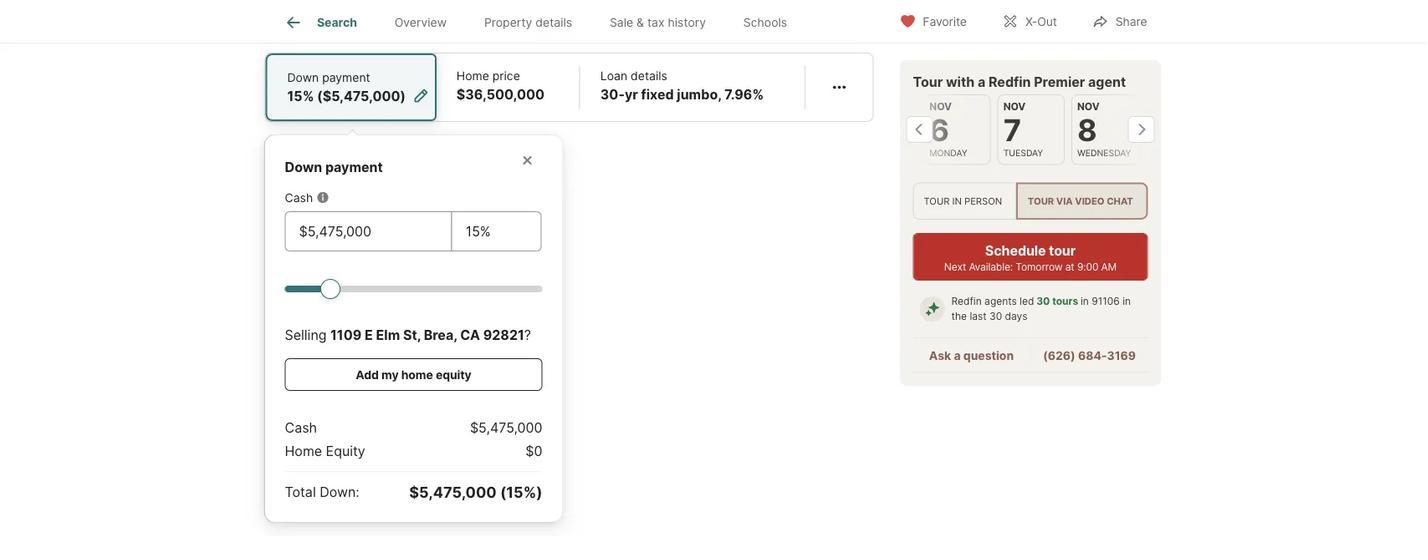 Task type: vqa. For each thing, say whether or not it's contained in the screenshot.


Task type: describe. For each thing, give the bounding box(es) containing it.
insurance for homeowners' insurance
[[375, 8, 437, 24]]

ca
[[460, 327, 480, 344]]

92821
[[483, 327, 524, 344]]

last
[[970, 311, 987, 323]]

91106
[[1092, 296, 1120, 308]]

premier
[[1034, 74, 1085, 90]]

0 horizontal spatial in
[[953, 196, 962, 207]]

question
[[964, 349, 1014, 363]]

video
[[1075, 196, 1105, 207]]

via
[[1057, 196, 1073, 207]]

0 horizontal spatial redfin
[[952, 296, 982, 308]]

9:00
[[1078, 261, 1099, 273]]

ask a question link
[[929, 349, 1014, 363]]

1109
[[331, 327, 362, 344]]

$5,475,000 (15%) tooltip
[[265, 122, 874, 523]]

schedule
[[986, 243, 1046, 259]]

30 for days
[[990, 311, 1003, 323]]

down payment inside $5,475,000 (15%) tooltip
[[285, 159, 383, 175]]

in inside in the last 30 days
[[1123, 296, 1131, 308]]

equity
[[326, 444, 365, 460]]

30 for tours
[[1037, 296, 1050, 308]]

nov 6 monday
[[929, 101, 967, 158]]

down inside $5,475,000 (15%) tooltip
[[285, 159, 322, 175]]

nov for 8
[[1077, 101, 1100, 113]]

x-
[[1026, 15, 1038, 29]]

tour via video chat
[[1028, 196, 1134, 207]]

$36,500,000
[[457, 86, 545, 103]]

total
[[285, 485, 316, 501]]

tour with a redfin premier agent
[[913, 74, 1126, 90]]

nov for 6
[[929, 101, 952, 113]]

home equity
[[285, 444, 365, 460]]

favorite
[[923, 15, 967, 29]]

home price $36,500,000
[[457, 69, 545, 103]]

add
[[356, 368, 379, 383]]

elm
[[376, 327, 400, 344]]

tour in person
[[924, 196, 1002, 207]]

7
[[1003, 112, 1021, 149]]

x-out
[[1026, 15, 1057, 29]]

tomorrow
[[1016, 261, 1063, 273]]

x-out button
[[988, 4, 1072, 38]]

next image
[[1128, 116, 1155, 143]]

1 horizontal spatial in
[[1081, 296, 1089, 308]]

sale
[[610, 15, 634, 29]]

list box containing tour in person
[[913, 183, 1148, 220]]

details for loan details 30-yr fixed jumbo, 7.96%
[[631, 69, 668, 83]]

$9,733
[[519, 8, 563, 24]]

(15%)
[[500, 484, 543, 502]]

0 horizontal spatial a
[[954, 349, 961, 363]]

yr
[[625, 86, 638, 103]]

equity
[[436, 368, 472, 383]]

property
[[484, 15, 532, 29]]

down:
[[320, 485, 360, 501]]

loan
[[601, 69, 628, 83]]

agent
[[1089, 74, 1126, 90]]

led
[[1020, 296, 1034, 308]]

share
[[1116, 15, 1148, 29]]

homeowners'
[[285, 8, 372, 24]]

tuesday
[[1003, 148, 1043, 158]]

tour for tour in person
[[924, 196, 950, 207]]

details for property details
[[536, 15, 572, 29]]

sale & tax history
[[610, 15, 706, 29]]

schools
[[744, 15, 787, 29]]

out
[[1038, 15, 1057, 29]]

overview tab
[[376, 3, 466, 43]]

available:
[[969, 261, 1013, 273]]

tour for tour with a redfin premier agent
[[913, 74, 943, 90]]

tour for tour via video chat
[[1028, 196, 1054, 207]]

chat
[[1107, 196, 1134, 207]]

15% ($5,475,000)
[[287, 88, 406, 104]]

in the last 30 days
[[952, 296, 1131, 323]]

redfin agents led 30 tours in 91106
[[952, 296, 1120, 308]]

brea,
[[424, 327, 457, 344]]

6
[[929, 112, 949, 149]]

sale & tax history tab
[[591, 3, 725, 43]]

search
[[317, 15, 357, 29]]

$5,475,000 for $5,475,000 (15%)
[[409, 484, 497, 502]]

tour
[[1049, 243, 1076, 259]]

schedule tour next available: tomorrow at 9:00 am
[[945, 243, 1117, 273]]

0 vertical spatial payment
[[322, 70, 370, 85]]

with
[[946, 74, 975, 90]]

am
[[1102, 261, 1117, 273]]

ask
[[929, 349, 951, 363]]

jumbo,
[[677, 86, 722, 103]]

person
[[965, 196, 1002, 207]]

3169
[[1107, 349, 1136, 363]]

$5,475,000 for $5,475,000
[[470, 420, 543, 436]]

&
[[637, 15, 644, 29]]

next
[[945, 261, 967, 273]]



Task type: locate. For each thing, give the bounding box(es) containing it.
redfin up the
[[952, 296, 982, 308]]

in
[[953, 196, 962, 207], [1081, 296, 1089, 308], [1123, 296, 1131, 308]]

tax
[[648, 15, 665, 29]]

overview
[[395, 15, 447, 29]]

1 cash from the top
[[285, 191, 313, 205]]

3 nov from the left
[[1077, 101, 1100, 113]]

search link
[[284, 13, 357, 33]]

selling 1109 e elm st, brea, ca 92821 ?
[[285, 327, 531, 344]]

1 vertical spatial cash
[[285, 420, 317, 436]]

0 vertical spatial details
[[536, 15, 572, 29]]

tab list
[[265, 0, 820, 43]]

home up total
[[285, 444, 322, 460]]

loan details 30-yr fixed jumbo, 7.96%
[[601, 69, 764, 103]]

previous image
[[907, 116, 933, 143]]

monday
[[929, 148, 967, 158]]

a right with
[[978, 74, 986, 90]]

1 horizontal spatial 30
[[1037, 296, 1050, 308]]

?
[[524, 327, 531, 344]]

redfin
[[989, 74, 1031, 90], [952, 296, 982, 308]]

1 vertical spatial down
[[285, 159, 322, 175]]

0 vertical spatial redfin
[[989, 74, 1031, 90]]

684-
[[1078, 349, 1107, 363]]

nov inside nov 8 wednesday
[[1077, 101, 1100, 113]]

8
[[1077, 112, 1097, 149]]

down payment down 15% ($5,475,000)
[[285, 159, 383, 175]]

down
[[287, 70, 319, 85], [285, 159, 322, 175]]

home inside home price $36,500,000
[[457, 69, 489, 83]]

0 horizontal spatial nov
[[929, 101, 952, 113]]

($5,475,000)
[[317, 88, 406, 104]]

(626) 684-3169
[[1043, 349, 1136, 363]]

homeowners' insurance link
[[285, 8, 437, 24]]

the
[[952, 311, 967, 323]]

details up fixed
[[631, 69, 668, 83]]

fixed
[[641, 86, 674, 103]]

0 vertical spatial down payment
[[287, 70, 370, 85]]

0 vertical spatial cash
[[285, 191, 313, 205]]

tab list containing search
[[265, 0, 820, 43]]

ask a question
[[929, 349, 1014, 363]]

home
[[401, 368, 433, 383]]

payment up 15% ($5,475,000)
[[322, 70, 370, 85]]

nov down tour with a redfin premier agent
[[1003, 101, 1026, 113]]

a
[[978, 74, 986, 90], [954, 349, 961, 363]]

tour left with
[[913, 74, 943, 90]]

1 horizontal spatial nov
[[1003, 101, 1026, 113]]

nov
[[929, 101, 952, 113], [1003, 101, 1026, 113], [1077, 101, 1100, 113]]

my
[[382, 368, 399, 383]]

details right property
[[536, 15, 572, 29]]

30 inside in the last 30 days
[[990, 311, 1003, 323]]

1 vertical spatial redfin
[[952, 296, 982, 308]]

home for home price $36,500,000
[[457, 69, 489, 83]]

(626) 684-3169 link
[[1043, 349, 1136, 363]]

1 vertical spatial down payment
[[285, 159, 383, 175]]

30-
[[601, 86, 625, 103]]

history
[[668, 15, 706, 29]]

1 nov from the left
[[929, 101, 952, 113]]

2 nov from the left
[[1003, 101, 1026, 113]]

share button
[[1078, 4, 1162, 38]]

homeowners' insurance
[[285, 8, 437, 24]]

insurance
[[375, 8, 437, 24], [661, 8, 723, 24]]

list box
[[913, 183, 1148, 220]]

0 vertical spatial home
[[457, 69, 489, 83]]

0 horizontal spatial 30
[[990, 311, 1003, 323]]

1 horizontal spatial details
[[631, 69, 668, 83]]

0 horizontal spatial insurance
[[375, 8, 437, 24]]

$5,475,000 (15%)
[[409, 484, 543, 502]]

details inside 'loan details 30-yr fixed jumbo, 7.96%'
[[631, 69, 668, 83]]

payment
[[322, 70, 370, 85], [325, 159, 383, 175]]

1 vertical spatial a
[[954, 349, 961, 363]]

1 vertical spatial 30
[[990, 311, 1003, 323]]

(626)
[[1043, 349, 1076, 363]]

down payment
[[287, 70, 370, 85], [285, 159, 383, 175]]

1 horizontal spatial redfin
[[989, 74, 1031, 90]]

1 horizontal spatial home
[[457, 69, 489, 83]]

0 vertical spatial down
[[287, 70, 319, 85]]

1 vertical spatial details
[[631, 69, 668, 83]]

0 horizontal spatial home
[[285, 444, 322, 460]]

down down 15%
[[285, 159, 322, 175]]

2 insurance from the left
[[661, 8, 723, 24]]

home up $36,500,000
[[457, 69, 489, 83]]

nov up previous 'image'
[[929, 101, 952, 113]]

1 insurance from the left
[[375, 8, 437, 24]]

tours
[[1053, 296, 1079, 308]]

property details tab
[[466, 3, 591, 43]]

nov inside "nov 6 monday"
[[929, 101, 952, 113]]

days
[[1005, 311, 1028, 323]]

$5,475,000
[[470, 420, 543, 436], [409, 484, 497, 502]]

mortgage
[[596, 8, 657, 24]]

down payment up 15% ($5,475,000)
[[287, 70, 370, 85]]

in right 91106
[[1123, 296, 1131, 308]]

0 vertical spatial $5,475,000
[[470, 420, 543, 436]]

down up 15%
[[287, 70, 319, 85]]

2 horizontal spatial in
[[1123, 296, 1131, 308]]

None text field
[[299, 222, 438, 242], [466, 222, 528, 242], [299, 222, 438, 242], [466, 222, 528, 242]]

agents
[[985, 296, 1017, 308]]

2 horizontal spatial nov
[[1077, 101, 1100, 113]]

30 right led
[[1037, 296, 1050, 308]]

home
[[457, 69, 489, 83], [285, 444, 322, 460]]

at
[[1066, 261, 1075, 273]]

nov 7 tuesday
[[1003, 101, 1043, 158]]

a right ask
[[954, 349, 961, 363]]

nov inside nov 7 tuesday
[[1003, 101, 1026, 113]]

cash
[[285, 191, 313, 205], [285, 420, 317, 436]]

redfin up 7
[[989, 74, 1031, 90]]

Down Payment Slider range field
[[285, 279, 543, 299]]

insurance for mortgage insurance
[[661, 8, 723, 24]]

in right tours
[[1081, 296, 1089, 308]]

st,
[[403, 327, 421, 344]]

in left 'person'
[[953, 196, 962, 207]]

None button
[[924, 95, 991, 165], [997, 95, 1065, 165], [1071, 95, 1139, 165], [924, 95, 991, 165], [997, 95, 1065, 165], [1071, 95, 1139, 165]]

property details
[[484, 15, 572, 29]]

price
[[493, 69, 520, 83]]

add my home equity button
[[285, 359, 543, 392]]

7.96%
[[725, 86, 764, 103]]

15%
[[287, 88, 314, 104]]

tour left via
[[1028, 196, 1054, 207]]

mortgage insurance link
[[596, 8, 723, 24]]

0 vertical spatial a
[[978, 74, 986, 90]]

payment down ($5,475,000)
[[325, 159, 383, 175]]

1 vertical spatial $5,475,000
[[409, 484, 497, 502]]

tour
[[913, 74, 943, 90], [924, 196, 950, 207], [1028, 196, 1054, 207]]

0 vertical spatial 30
[[1037, 296, 1050, 308]]

details
[[536, 15, 572, 29], [631, 69, 668, 83]]

home inside $5,475,000 (15%) tooltip
[[285, 444, 322, 460]]

$5,475,000 up $0
[[470, 420, 543, 436]]

total down:
[[285, 485, 360, 501]]

1 vertical spatial payment
[[325, 159, 383, 175]]

$5,475,000 left (15%)
[[409, 484, 497, 502]]

1 vertical spatial home
[[285, 444, 322, 460]]

wednesday
[[1077, 148, 1131, 158]]

home for home equity
[[285, 444, 322, 460]]

0 horizontal spatial details
[[536, 15, 572, 29]]

30 down agents
[[990, 311, 1003, 323]]

payment inside $5,475,000 (15%) tooltip
[[325, 159, 383, 175]]

schools tab
[[725, 3, 806, 43]]

1 horizontal spatial a
[[978, 74, 986, 90]]

1 horizontal spatial insurance
[[661, 8, 723, 24]]

2 cash from the top
[[285, 420, 317, 436]]

nov down agent
[[1077, 101, 1100, 113]]

favorite button
[[885, 4, 981, 38]]

30
[[1037, 296, 1050, 308], [990, 311, 1003, 323]]

tour left 'person'
[[924, 196, 950, 207]]

e
[[365, 327, 373, 344]]

mortgage insurance
[[596, 8, 723, 24]]

nov for 7
[[1003, 101, 1026, 113]]

details inside property details "tab"
[[536, 15, 572, 29]]

add my home equity
[[356, 368, 472, 383]]



